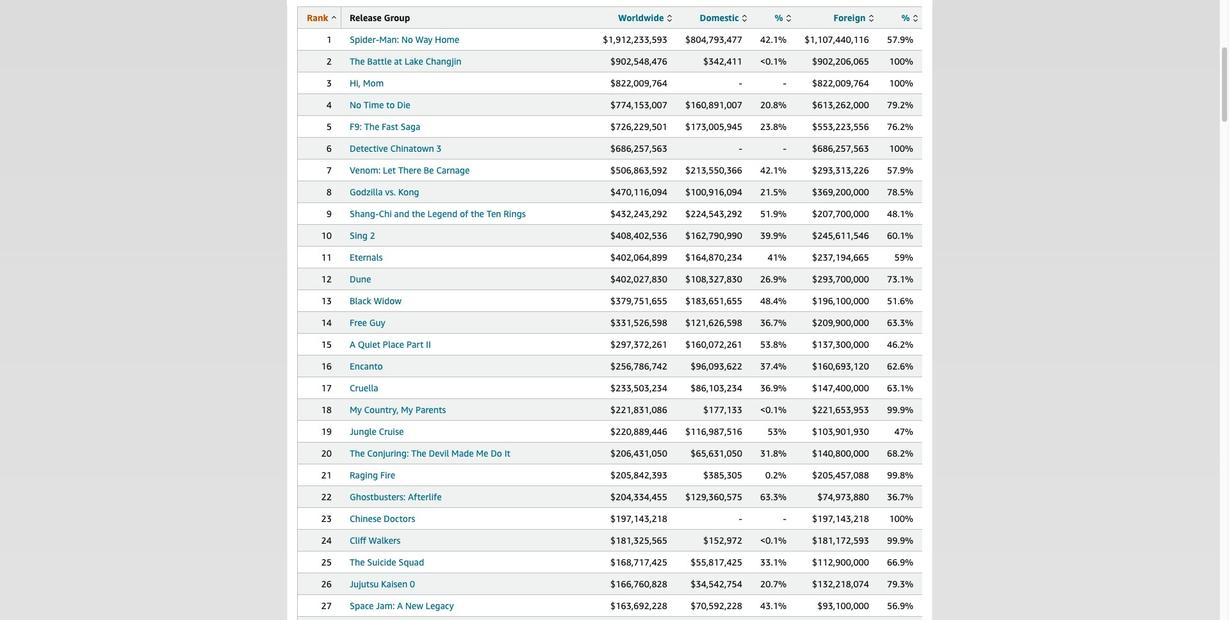 Task type: vqa. For each thing, say whether or not it's contained in the screenshot.
'Space Jam: A New Legacy' link
yes



Task type: locate. For each thing, give the bounding box(es) containing it.
0 vertical spatial no
[[402, 34, 413, 45]]

jungle cruise
[[350, 426, 404, 437]]

2 right sing
[[370, 230, 375, 241]]

0 vertical spatial 36.7%
[[761, 317, 787, 328]]

% right domestic link
[[775, 12, 783, 23]]

spider-man: no way home link
[[350, 34, 460, 45]]

63.3% down '51.6%'
[[888, 317, 914, 328]]

my left parents
[[401, 404, 413, 415]]

$902,548,476
[[611, 56, 668, 67]]

42.1% up 21.5%
[[761, 165, 787, 176]]

36.7%
[[761, 317, 787, 328], [888, 491, 914, 502]]

% link right foreign link
[[902, 12, 918, 23]]

1 99.9% from the top
[[888, 404, 914, 415]]

1 vertical spatial 36.7%
[[888, 491, 914, 502]]

1 vertical spatial 57.9%
[[888, 165, 914, 176]]

sing 2 link
[[350, 230, 375, 241]]

0 vertical spatial 99.9%
[[888, 404, 914, 415]]

conjuring:
[[367, 448, 409, 459]]

1 horizontal spatial %
[[902, 12, 910, 23]]

1 horizontal spatial my
[[401, 404, 413, 415]]

to
[[386, 99, 395, 110]]

0
[[410, 579, 415, 590]]

1 horizontal spatial 36.7%
[[888, 491, 914, 502]]

0 horizontal spatial % link
[[775, 12, 791, 23]]

1 vertical spatial <0.1%
[[761, 404, 787, 415]]

36.7% up 53.8%
[[761, 317, 787, 328]]

the right and in the top left of the page
[[412, 208, 425, 219]]

0 horizontal spatial %
[[775, 12, 783, 23]]

- down the $342,411
[[739, 78, 743, 88]]

$686,257,563 up $293,313,226
[[813, 143, 870, 154]]

41%
[[768, 252, 787, 263]]

0 vertical spatial a
[[350, 339, 356, 350]]

free guy
[[350, 317, 385, 328]]

parents
[[416, 404, 446, 415]]

$108,327,830
[[686, 274, 743, 285]]

3 <0.1% from the top
[[761, 535, 787, 546]]

$331,526,598
[[611, 317, 668, 328]]

chi
[[379, 208, 392, 219]]

63.3% down 0.2%
[[761, 491, 787, 502]]

1 $822,009,764 from the left
[[611, 78, 668, 88]]

1 horizontal spatial 2
[[370, 230, 375, 241]]

country,
[[364, 404, 399, 415]]

$197,143,218 up $181,172,593 at right bottom
[[813, 513, 870, 524]]

$86,103,234
[[691, 383, 743, 393]]

$221,653,953
[[813, 404, 870, 415]]

$686,257,563 down $726,229,501 at the top of the page
[[611, 143, 668, 154]]

domestic link
[[700, 12, 747, 23]]

1 my from the left
[[350, 404, 362, 415]]

squad
[[399, 557, 424, 568]]

<0.1%
[[761, 56, 787, 67], [761, 404, 787, 415], [761, 535, 787, 546]]

0 horizontal spatial my
[[350, 404, 362, 415]]

2 57.9% from the top
[[888, 165, 914, 176]]

raging fire link
[[350, 470, 395, 481]]

2 down 1
[[327, 56, 332, 67]]

% right foreign link
[[902, 12, 910, 23]]

2 <0.1% from the top
[[761, 404, 787, 415]]

% for 2nd % link from left
[[902, 12, 910, 23]]

73.1%
[[888, 274, 914, 285]]

1 vertical spatial 63.3%
[[761, 491, 787, 502]]

1 57.9% from the top
[[888, 34, 914, 45]]

19
[[321, 426, 332, 437]]

2 100% from the top
[[890, 78, 914, 88]]

a left new
[[397, 600, 403, 611]]

no
[[402, 34, 413, 45], [350, 99, 361, 110]]

the down the jungle
[[350, 448, 365, 459]]

62.6%
[[888, 361, 914, 372]]

jujutsu
[[350, 579, 379, 590]]

eternals link
[[350, 252, 383, 263]]

18
[[321, 404, 332, 415]]

48.1%
[[888, 208, 914, 219]]

1 % link from the left
[[775, 12, 791, 23]]

afterlife
[[408, 491, 442, 502]]

$205,457,088
[[813, 470, 870, 481]]

<0.1% for $342,411
[[761, 56, 787, 67]]

chinese doctors
[[350, 513, 415, 524]]

hi, mom
[[350, 78, 384, 88]]

ii
[[426, 339, 431, 350]]

0 horizontal spatial 63.3%
[[761, 491, 787, 502]]

the down cliff
[[350, 557, 365, 568]]

the right of
[[471, 208, 484, 219]]

space jam: a new legacy link
[[350, 600, 454, 611]]

% link right domestic link
[[775, 12, 791, 23]]

22
[[321, 491, 332, 502]]

$147,400,000
[[813, 383, 870, 393]]

0.2%
[[766, 470, 787, 481]]

0 horizontal spatial no
[[350, 99, 361, 110]]

3 100% from the top
[[890, 143, 914, 154]]

0 horizontal spatial $197,143,218
[[611, 513, 668, 524]]

2 $197,143,218 from the left
[[813, 513, 870, 524]]

1 horizontal spatial the
[[471, 208, 484, 219]]

3 up 4
[[327, 78, 332, 88]]

cruella link
[[350, 383, 378, 393]]

4
[[327, 99, 332, 110]]

$181,172,593
[[813, 535, 870, 546]]

<0.1% for $152,972
[[761, 535, 787, 546]]

$822,009,764 up $613,262,000
[[813, 78, 870, 88]]

cliff walkers
[[350, 535, 401, 546]]

devil
[[429, 448, 449, 459]]

1 horizontal spatial $822,009,764
[[813, 78, 870, 88]]

my up the jungle
[[350, 404, 362, 415]]

$55,817,425
[[691, 557, 743, 568]]

$65,631,050
[[691, 448, 743, 459]]

2 my from the left
[[401, 404, 413, 415]]

sing
[[350, 230, 368, 241]]

place
[[383, 339, 404, 350]]

1 horizontal spatial $197,143,218
[[813, 513, 870, 524]]

3 up the carnage
[[437, 143, 442, 154]]

it
[[505, 448, 511, 459]]

99.9% up 66.9%
[[888, 535, 914, 546]]

the suicide squad
[[350, 557, 424, 568]]

2 the from the left
[[471, 208, 484, 219]]

$177,133
[[704, 404, 743, 415]]

$96,093,622
[[691, 361, 743, 372]]

a
[[350, 339, 356, 350], [397, 600, 403, 611]]

$163,692,228
[[611, 600, 668, 611]]

detective
[[350, 143, 388, 154]]

rank link
[[307, 12, 336, 23], [307, 12, 336, 23]]

carnage
[[436, 165, 470, 176]]

<0.1% up 20.8%
[[761, 56, 787, 67]]

doctors
[[384, 513, 415, 524]]

the up the hi,
[[350, 56, 365, 67]]

worldwide
[[619, 12, 664, 23]]

1 horizontal spatial $686,257,563
[[813, 143, 870, 154]]

my country, my parents link
[[350, 404, 446, 415]]

f9: the fast saga
[[350, 121, 421, 132]]

1 100% from the top
[[890, 56, 914, 67]]

2 99.9% from the top
[[888, 535, 914, 546]]

36.7% down 99.8%
[[888, 491, 914, 502]]

39.9%
[[761, 230, 787, 241]]

foreign
[[834, 12, 866, 23]]

0 horizontal spatial 3
[[327, 78, 332, 88]]

0 horizontal spatial 2
[[327, 56, 332, 67]]

kong
[[398, 186, 419, 197]]

the conjuring: the devil made me do it
[[350, 448, 511, 459]]

12
[[321, 274, 332, 285]]

1 42.1% from the top
[[761, 34, 787, 45]]

0 vertical spatial 57.9%
[[888, 34, 914, 45]]

57.9% for $293,313,226
[[888, 165, 914, 176]]

no left time
[[350, 99, 361, 110]]

2 42.1% from the top
[[761, 165, 787, 176]]

$209,900,000
[[813, 317, 870, 328]]

black widow link
[[350, 295, 402, 306]]

dune link
[[350, 274, 371, 285]]

5
[[327, 121, 332, 132]]

0 horizontal spatial 36.7%
[[761, 317, 787, 328]]

foreign link
[[834, 12, 874, 23]]

$822,009,764 down $902,548,476
[[611, 78, 668, 88]]

<0.1% up 33.1%
[[761, 535, 787, 546]]

the left devil
[[411, 448, 427, 459]]

99.9% down the 63.1% on the right bottom of the page
[[888, 404, 914, 415]]

57.9% up 78.5% on the top of page
[[888, 165, 914, 176]]

a left quiet
[[350, 339, 356, 350]]

1 vertical spatial 42.1%
[[761, 165, 787, 176]]

% link
[[775, 12, 791, 23], [902, 12, 918, 23]]

0 horizontal spatial the
[[412, 208, 425, 219]]

no left 'way'
[[402, 34, 413, 45]]

6
[[327, 143, 332, 154]]

59%
[[895, 252, 914, 263]]

1 horizontal spatial % link
[[902, 12, 918, 23]]

1 $686,257,563 from the left
[[611, 143, 668, 154]]

0 vertical spatial <0.1%
[[761, 56, 787, 67]]

1 horizontal spatial a
[[397, 600, 403, 611]]

42.1% for $213,550,366
[[761, 165, 787, 176]]

f9: the fast saga link
[[350, 121, 421, 132]]

1 % from the left
[[775, 12, 783, 23]]

1 vertical spatial 99.9%
[[888, 535, 914, 546]]

79.2%
[[888, 99, 914, 110]]

the for conjuring:
[[350, 448, 365, 459]]

57.9% right $1,107,440,116
[[888, 34, 914, 45]]

ghostbusters: afterlife
[[350, 491, 442, 502]]

8
[[327, 186, 332, 197]]

76.2%
[[888, 121, 914, 132]]

the right f9:
[[364, 121, 380, 132]]

me
[[476, 448, 489, 459]]

0 vertical spatial 42.1%
[[761, 34, 787, 45]]

1 horizontal spatial 63.3%
[[888, 317, 914, 328]]

- up $213,550,366
[[739, 143, 743, 154]]

4 100% from the top
[[890, 513, 914, 524]]

1 vertical spatial 2
[[370, 230, 375, 241]]

1 horizontal spatial 3
[[437, 143, 442, 154]]

dune
[[350, 274, 371, 285]]

$100,916,094
[[686, 186, 743, 197]]

$116,987,516
[[686, 426, 743, 437]]

black
[[350, 295, 372, 306]]

raging
[[350, 470, 378, 481]]

0 horizontal spatial $686,257,563
[[611, 143, 668, 154]]

the conjuring: the devil made me do it link
[[350, 448, 511, 459]]

42.1% right $804,793,477
[[761, 34, 787, 45]]

1 vertical spatial 3
[[437, 143, 442, 154]]

$197,143,218 down $204,334,455
[[611, 513, 668, 524]]

$686,257,563
[[611, 143, 668, 154], [813, 143, 870, 154]]

hi, mom link
[[350, 78, 384, 88]]

0 horizontal spatial $822,009,764
[[611, 78, 668, 88]]

1 <0.1% from the top
[[761, 56, 787, 67]]

<0.1% down 36.9% on the bottom of the page
[[761, 404, 787, 415]]

2 % from the left
[[902, 12, 910, 23]]

$160,891,007
[[686, 99, 743, 110]]

2 vertical spatial <0.1%
[[761, 535, 787, 546]]

chinese doctors link
[[350, 513, 415, 524]]



Task type: describe. For each thing, give the bounding box(es) containing it.
$166,760,828
[[611, 579, 668, 590]]

walkers
[[369, 535, 401, 546]]

$162,790,990
[[686, 230, 743, 241]]

1 horizontal spatial no
[[402, 34, 413, 45]]

space
[[350, 600, 374, 611]]

$402,027,830
[[611, 274, 668, 285]]

0 vertical spatial 63.3%
[[888, 317, 914, 328]]

godzilla
[[350, 186, 383, 197]]

43.1%
[[761, 600, 787, 611]]

- up the $152,972
[[739, 513, 743, 524]]

domestic
[[700, 12, 739, 23]]

2 % link from the left
[[902, 12, 918, 23]]

godzilla vs. kong link
[[350, 186, 419, 197]]

36.9%
[[761, 383, 787, 393]]

23.8%
[[761, 121, 787, 132]]

99.9% for $181,172,593
[[888, 535, 914, 546]]

godzilla vs. kong
[[350, 186, 419, 197]]

25
[[321, 557, 332, 568]]

rings
[[504, 208, 526, 219]]

- up 20.8%
[[783, 78, 787, 88]]

1 vertical spatial no
[[350, 99, 361, 110]]

$297,372,261
[[611, 339, 668, 350]]

51.9%
[[761, 208, 787, 219]]

2 $686,257,563 from the left
[[813, 143, 870, 154]]

way
[[416, 34, 433, 45]]

48.4%
[[761, 295, 787, 306]]

worldwide link
[[619, 12, 672, 23]]

ten
[[487, 208, 501, 219]]

do
[[491, 448, 502, 459]]

$207,700,000
[[813, 208, 870, 219]]

a quiet place part ii
[[350, 339, 431, 350]]

$196,100,000
[[813, 295, 870, 306]]

68.2%
[[888, 448, 914, 459]]

cruise
[[379, 426, 404, 437]]

1 the from the left
[[412, 208, 425, 219]]

0 horizontal spatial a
[[350, 339, 356, 350]]

63.1%
[[888, 383, 914, 393]]

$204,334,455
[[611, 491, 668, 502]]

no time to die
[[350, 99, 411, 110]]

46.2%
[[888, 339, 914, 350]]

$293,313,226
[[813, 165, 870, 176]]

$470,116,094
[[611, 186, 668, 197]]

a quiet place part ii link
[[350, 339, 431, 350]]

shang-chi and the legend of the ten rings link
[[350, 208, 526, 219]]

legacy
[[426, 600, 454, 611]]

60.1%
[[888, 230, 914, 241]]

11
[[321, 252, 332, 263]]

$553,223,556
[[813, 121, 870, 132]]

lake
[[405, 56, 423, 67]]

free guy link
[[350, 317, 385, 328]]

$93,100,000
[[818, 600, 870, 611]]

$220,889,446
[[611, 426, 668, 437]]

spider-
[[350, 34, 379, 45]]

the for battle
[[350, 56, 365, 67]]

1 vertical spatial a
[[397, 600, 403, 611]]

$213,550,366
[[686, 165, 743, 176]]

spider-man: no way home
[[350, 34, 460, 45]]

$237,194,665
[[813, 252, 870, 263]]

37.4%
[[761, 361, 787, 372]]

16
[[321, 361, 332, 372]]

$34,542,754
[[691, 579, 743, 590]]

hi,
[[350, 78, 361, 88]]

100% for $686,257,563
[[890, 143, 914, 154]]

78.5%
[[888, 186, 914, 197]]

$245,611,546
[[813, 230, 870, 241]]

$164,870,234
[[686, 252, 743, 263]]

99.9% for $221,653,953
[[888, 404, 914, 415]]

encanto
[[350, 361, 383, 372]]

- down 23.8%
[[783, 143, 787, 154]]

0 vertical spatial 2
[[327, 56, 332, 67]]

$112,900,000
[[813, 557, 870, 568]]

100% for $197,143,218
[[890, 513, 914, 524]]

20.8%
[[761, 99, 787, 110]]

home
[[435, 34, 460, 45]]

guy
[[370, 317, 385, 328]]

10
[[321, 230, 332, 241]]

free
[[350, 317, 367, 328]]

2 $822,009,764 from the left
[[813, 78, 870, 88]]

die
[[397, 99, 411, 110]]

time
[[364, 99, 384, 110]]

there
[[398, 165, 422, 176]]

9
[[327, 208, 332, 219]]

$902,206,065
[[813, 56, 870, 67]]

51.6%
[[888, 295, 914, 306]]

66.9%
[[888, 557, 914, 568]]

let
[[383, 165, 396, 176]]

100% for $902,206,065
[[890, 56, 914, 67]]

$506,863,592
[[611, 165, 668, 176]]

cliff
[[350, 535, 366, 546]]

$152,972
[[704, 535, 743, 546]]

1 $197,143,218 from the left
[[611, 513, 668, 524]]

$132,218,074
[[813, 579, 870, 590]]

15
[[321, 339, 332, 350]]

57.9% for $1,107,440,116
[[888, 34, 914, 45]]

$1,912,233,593
[[603, 34, 668, 45]]

of
[[460, 208, 469, 219]]

suicide
[[367, 557, 396, 568]]

% for first % link from the left
[[775, 12, 783, 23]]

42.1% for $804,793,477
[[761, 34, 787, 45]]

$369,200,000
[[813, 186, 870, 197]]

no time to die link
[[350, 99, 411, 110]]

- down 0.2%
[[783, 513, 787, 524]]

the for suicide
[[350, 557, 365, 568]]

$221,831,086
[[611, 404, 668, 415]]

$140,800,000
[[813, 448, 870, 459]]

24
[[321, 535, 332, 546]]

100% for $822,009,764
[[890, 78, 914, 88]]

99.8%
[[888, 470, 914, 481]]

0 vertical spatial 3
[[327, 78, 332, 88]]

release
[[350, 12, 382, 23]]

<0.1% for $177,133
[[761, 404, 787, 415]]



